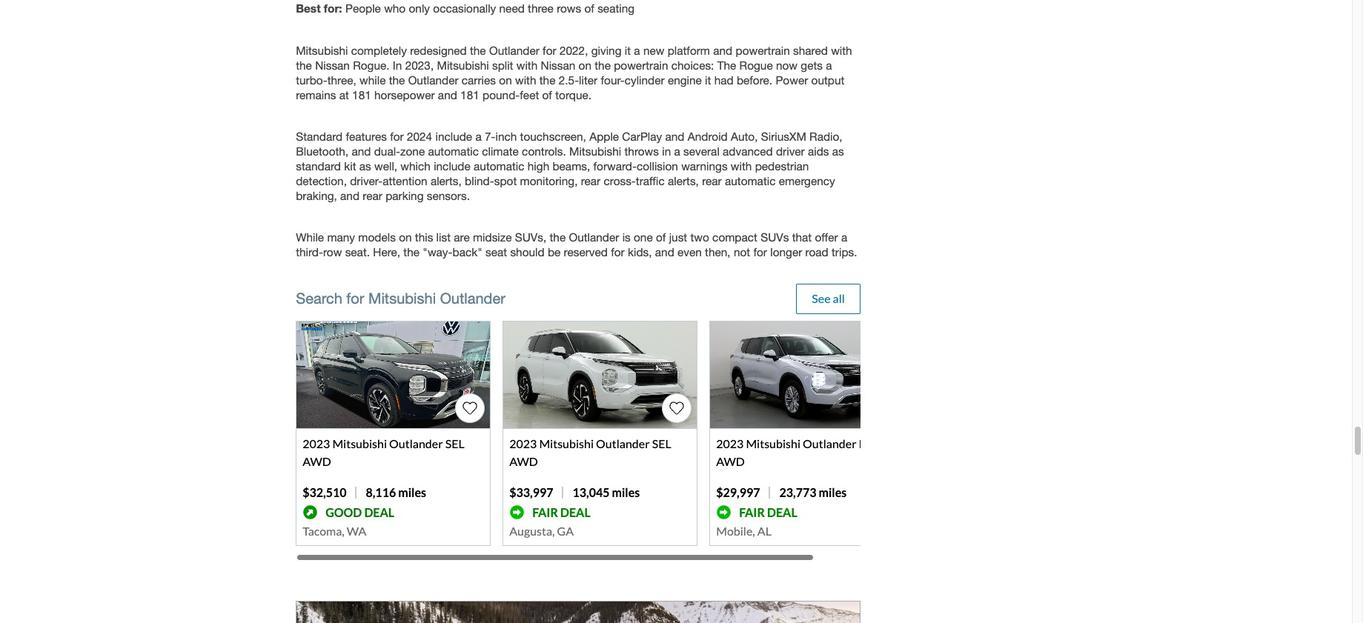 Task type: locate. For each thing, give the bounding box(es) containing it.
on inside while many models on this list are midsize suvs, the outlander is one of just two compact suvs that offer a third-row seat. here, the "way-back" seat should be reserved for kids, and even then, not for longer road trips.
[[399, 231, 412, 244]]

2 2023 mitsubishi outlander sel awd image from the left
[[504, 322, 697, 429]]

0 horizontal spatial on
[[399, 231, 412, 244]]

controls.
[[522, 145, 566, 158]]

1 alerts, from the left
[[431, 174, 462, 188]]

reserved
[[564, 246, 608, 259]]

outlander up 13,045 miles on the bottom of the page
[[596, 437, 650, 451]]

mitsubishi up 13,045
[[539, 437, 594, 451]]

of left just
[[656, 231, 666, 244]]

rows
[[557, 2, 581, 15]]

output
[[811, 73, 845, 87]]

0 vertical spatial automatic
[[428, 145, 479, 158]]

1 2023 mitsubishi outlander sel awd from the left
[[303, 437, 465, 469]]

1 horizontal spatial on
[[499, 73, 512, 87]]

deal for 23,773 miles
[[767, 505, 797, 520]]

gets
[[801, 58, 823, 72]]

kids,
[[628, 246, 652, 259]]

3 2023 from the left
[[716, 437, 744, 451]]

1 horizontal spatial rear
[[581, 174, 601, 188]]

2023 up $33,997
[[509, 437, 537, 451]]

it right giving
[[625, 43, 631, 57]]

1 vertical spatial of
[[542, 88, 552, 101]]

in
[[662, 145, 671, 158]]

deal up the ga
[[560, 505, 591, 520]]

automatic down 2024
[[428, 145, 479, 158]]

0 horizontal spatial as
[[359, 159, 371, 173]]

torque.
[[555, 88, 592, 101]]

power
[[776, 73, 808, 87]]

with inside "standard features for 2024 include a 7-inch touchscreen, apple carplay and android auto, siriusxm radio, bluetooth, and dual-zone automatic climate controls. mitsubishi throws in a several advanced driver aids as standard kit as well, which include automatic high beams, forward-collision warnings with pedestrian detection, driver-attention alerts, blind-spot monitoring, rear cross-traffic alerts, rear automatic emergency braking, and rear parking sensors."
[[731, 159, 752, 173]]

2 awd from the left
[[509, 455, 538, 469]]

1 awd from the left
[[303, 455, 331, 469]]

search
[[296, 290, 342, 307]]

1 horizontal spatial sel
[[652, 437, 671, 451]]

with
[[831, 43, 852, 57], [517, 58, 538, 72], [515, 73, 536, 87], [731, 159, 752, 173]]

the up be
[[550, 231, 566, 244]]

automatic
[[428, 145, 479, 158], [474, 159, 525, 173], [725, 174, 776, 188]]

not
[[734, 246, 750, 259]]

outlander inside while many models on this list are midsize suvs, the outlander is one of just two compact suvs that offer a third-row seat. here, the "way-back" seat should be reserved for kids, and even then, not for longer road trips.
[[569, 231, 619, 244]]

wa
[[347, 524, 366, 538]]

181 right at
[[352, 88, 371, 101]]

fair deal for ga
[[532, 505, 591, 520]]

on down 'split'
[[499, 73, 512, 87]]

2 2023 from the left
[[509, 437, 537, 451]]

miles right the 8,116
[[398, 486, 426, 500]]

2023,
[[405, 58, 434, 72]]

1 horizontal spatial 2023 mitsubishi outlander sel awd
[[509, 437, 671, 469]]

mitsubishi up the 8,116
[[332, 437, 387, 451]]

2023 for $29,997
[[716, 437, 744, 451]]

$32,510
[[303, 486, 347, 500]]

2023 for $32,510
[[303, 437, 330, 451]]

3 awd from the left
[[716, 455, 745, 469]]

1 vertical spatial it
[[705, 73, 711, 87]]

awd up the $29,997
[[716, 455, 745, 469]]

mitsubishi up 23,773
[[746, 437, 801, 451]]

engine
[[668, 73, 702, 87]]

remains
[[296, 88, 336, 101]]

rear down warnings
[[702, 174, 722, 188]]

0 horizontal spatial 2023 mitsubishi outlander sel awd image
[[297, 322, 490, 429]]

awd inside 2023 mitsubishi outlander es awd
[[716, 455, 745, 469]]

3 deal from the left
[[767, 505, 797, 520]]

awd up $33,997
[[509, 455, 538, 469]]

siriusxm
[[761, 130, 806, 143]]

0 vertical spatial powertrain
[[736, 43, 790, 57]]

and down the driver-
[[340, 189, 360, 202]]

1 181 from the left
[[352, 88, 371, 101]]

deal down 23,773
[[767, 505, 797, 520]]

fair deal up al
[[739, 505, 797, 520]]

2 horizontal spatial deal
[[767, 505, 797, 520]]

offer
[[815, 231, 838, 244]]

1 horizontal spatial 2023
[[509, 437, 537, 451]]

fair deal up the ga
[[532, 505, 591, 520]]

radio,
[[810, 130, 843, 143]]

2023
[[303, 437, 330, 451], [509, 437, 537, 451], [716, 437, 744, 451]]

1 horizontal spatial fair deal
[[739, 505, 797, 520]]

be
[[548, 246, 561, 259]]

2023 up $32,510
[[303, 437, 330, 451]]

2 horizontal spatial awd
[[716, 455, 745, 469]]

nissan up 2.5-
[[541, 58, 576, 72]]

2023 inside 2023 mitsubishi outlander es awd
[[716, 437, 744, 451]]

see all
[[812, 291, 845, 305]]

1 2023 from the left
[[303, 437, 330, 451]]

1 horizontal spatial miles
[[612, 486, 640, 500]]

0 horizontal spatial deal
[[364, 505, 395, 520]]

of right rows
[[585, 2, 595, 15]]

include up the sensors.
[[434, 159, 471, 173]]

1 horizontal spatial as
[[832, 145, 844, 158]]

3 miles from the left
[[819, 486, 847, 500]]

2 fair deal from the left
[[739, 505, 797, 520]]

for up dual- on the left of the page
[[390, 130, 404, 143]]

several
[[684, 145, 720, 158]]

rear down the driver-
[[363, 189, 382, 202]]

0 horizontal spatial it
[[625, 43, 631, 57]]

mitsubishi down "here,"
[[368, 290, 436, 307]]

fair up augusta, ga
[[532, 505, 558, 520]]

2 horizontal spatial of
[[656, 231, 666, 244]]

1 vertical spatial include
[[434, 159, 471, 173]]

just
[[669, 231, 687, 244]]

mitsubishi
[[296, 43, 348, 57], [437, 58, 489, 72], [569, 145, 621, 158], [368, 290, 436, 307], [332, 437, 387, 451], [539, 437, 594, 451], [746, 437, 801, 451]]

automatic down advanced
[[725, 174, 776, 188]]

1 2023 mitsubishi outlander sel awd image from the left
[[297, 322, 490, 429]]

$33,997
[[509, 486, 553, 500]]

outlander up 'split'
[[489, 43, 540, 57]]

2023 up the $29,997
[[716, 437, 744, 451]]

awd up $32,510
[[303, 455, 331, 469]]

for left 2022,
[[543, 43, 557, 57]]

1 horizontal spatial fair
[[739, 505, 765, 520]]

awd for $32,510
[[303, 455, 331, 469]]

a
[[634, 43, 640, 57], [826, 58, 832, 72], [475, 130, 482, 143], [674, 145, 680, 158], [841, 231, 848, 244]]

181 down carries
[[460, 88, 480, 101]]

list
[[436, 231, 451, 244]]

0 horizontal spatial alerts,
[[431, 174, 462, 188]]

2023 mitsubishi outlander sel awd for 13,045
[[509, 437, 671, 469]]

parking
[[386, 189, 424, 202]]

standard features for 2024 include a 7-inch touchscreen, apple carplay and android auto, siriusxm radio, bluetooth, and dual-zone automatic climate controls. mitsubishi throws in a several advanced driver aids as standard kit as well, which include automatic high beams, forward-collision warnings with pedestrian detection, driver-attention alerts, blind-spot monitoring, rear cross-traffic alerts, rear automatic emergency braking, and rear parking sensors.
[[296, 130, 844, 202]]

awd
[[303, 455, 331, 469], [509, 455, 538, 469], [716, 455, 745, 469]]

mobile,
[[716, 524, 755, 538]]

1 miles from the left
[[398, 486, 426, 500]]

for right the search
[[346, 290, 364, 307]]

had
[[714, 73, 734, 87]]

outlander left es
[[803, 437, 857, 451]]

1 horizontal spatial it
[[705, 73, 711, 87]]

2 miles from the left
[[612, 486, 640, 500]]

fair deal for al
[[739, 505, 797, 520]]

automatic down climate
[[474, 159, 525, 173]]

0 horizontal spatial 2023
[[303, 437, 330, 451]]

fair up mobile, al
[[739, 505, 765, 520]]

0 horizontal spatial 181
[[352, 88, 371, 101]]

and down features
[[352, 145, 371, 158]]

as down radio,
[[832, 145, 844, 158]]

of inside while many models on this list are midsize suvs, the outlander is one of just two compact suvs that offer a third-row seat. here, the "way-back" seat should be reserved for kids, and even then, not for longer road trips.
[[656, 231, 666, 244]]

8,116
[[366, 486, 396, 500]]

alerts,
[[431, 174, 462, 188], [668, 174, 699, 188]]

powertrain up 'rogue'
[[736, 43, 790, 57]]

0 horizontal spatial fair
[[532, 505, 558, 520]]

deal
[[364, 505, 395, 520], [560, 505, 591, 520], [767, 505, 797, 520]]

2 fair from the left
[[739, 505, 765, 520]]

1 sel from the left
[[445, 437, 465, 451]]

1 vertical spatial automatic
[[474, 159, 525, 173]]

0 horizontal spatial 2023 mitsubishi outlander sel awd
[[303, 437, 465, 469]]

miles
[[398, 486, 426, 500], [612, 486, 640, 500], [819, 486, 847, 500]]

mitsubishi up turbo-
[[296, 43, 348, 57]]

and down just
[[655, 246, 674, 259]]

2 vertical spatial of
[[656, 231, 666, 244]]

miles right 23,773
[[819, 486, 847, 500]]

0 horizontal spatial miles
[[398, 486, 426, 500]]

es
[[859, 437, 872, 451]]

2 sel from the left
[[652, 437, 671, 451]]

shared
[[793, 43, 828, 57]]

blind-
[[465, 174, 494, 188]]

the
[[717, 58, 736, 72]]

with down advanced
[[731, 159, 752, 173]]

1 fair deal from the left
[[532, 505, 591, 520]]

a right in
[[674, 145, 680, 158]]

2 vertical spatial automatic
[[725, 174, 776, 188]]

2023 mitsubishi outlander sel awd image for 13,045
[[504, 322, 697, 429]]

deal down the 8,116
[[364, 505, 395, 520]]

detection,
[[296, 174, 347, 188]]

0 horizontal spatial fair deal
[[532, 505, 591, 520]]

sel
[[445, 437, 465, 451], [652, 437, 671, 451]]

rear down beams,
[[581, 174, 601, 188]]

suvs
[[761, 231, 789, 244]]

cylinder
[[625, 73, 665, 87]]

2023 mitsubishi outlander sel awd up the 8,116
[[303, 437, 465, 469]]

1 horizontal spatial of
[[585, 2, 595, 15]]

1 vertical spatial on
[[499, 73, 512, 87]]

two
[[691, 231, 709, 244]]

2023 mitsubishi outlander sel awd up 13,045
[[509, 437, 671, 469]]

for down is
[[611, 246, 625, 259]]

on left "this"
[[399, 231, 412, 244]]

miles right 13,045
[[612, 486, 640, 500]]

mitsubishi down apple on the top left of the page
[[569, 145, 621, 158]]

1 horizontal spatial 2023 mitsubishi outlander sel awd image
[[504, 322, 697, 429]]

0 horizontal spatial powertrain
[[614, 58, 668, 72]]

which
[[401, 159, 431, 173]]

four-
[[601, 73, 625, 87]]

2 181 from the left
[[460, 88, 480, 101]]

all
[[833, 291, 845, 305]]

1 horizontal spatial alerts,
[[668, 174, 699, 188]]

outlander up '8,116 miles'
[[389, 437, 443, 451]]

compact
[[713, 231, 758, 244]]

for:
[[324, 2, 342, 15]]

emergency
[[779, 174, 835, 188]]

2023 mitsubishi outlander sel awd image
[[297, 322, 490, 429], [504, 322, 697, 429]]

0 horizontal spatial of
[[542, 88, 552, 101]]

23,773 miles
[[780, 486, 847, 500]]

2 horizontal spatial on
[[579, 58, 592, 72]]

of right feet
[[542, 88, 552, 101]]

1 horizontal spatial 181
[[460, 88, 480, 101]]

0 horizontal spatial awd
[[303, 455, 331, 469]]

three,
[[327, 73, 356, 87]]

mitsubishi completely redesigned the outlander for 2022, giving it a new platform and powertrain shared with the nissan rogue. in 2023, mitsubishi split with nissan on the powertrain choices: the rogue now gets a turbo-three, while the outlander carries on with the 2.5-liter four-cylinder engine it had before. power output remains at 181 horsepower and 181 pound-feet of torque.
[[296, 43, 852, 101]]

the up carries
[[470, 43, 486, 57]]

2 2023 mitsubishi outlander sel awd from the left
[[509, 437, 671, 469]]

outlander up reserved
[[569, 231, 619, 244]]

sel for 8,116 miles
[[445, 437, 465, 451]]

2023 mitsubishi outlander sel awd for 8,116
[[303, 437, 465, 469]]

on
[[579, 58, 592, 72], [499, 73, 512, 87], [399, 231, 412, 244]]

1 deal from the left
[[364, 505, 395, 520]]

android
[[688, 130, 728, 143]]

2 vertical spatial on
[[399, 231, 412, 244]]

and inside while many models on this list are midsize suvs, the outlander is one of just two compact suvs that offer a third-row seat. here, the "way-back" seat should be reserved for kids, and even then, not for longer road trips.
[[655, 246, 674, 259]]

powertrain up cylinder
[[614, 58, 668, 72]]

row
[[323, 246, 342, 259]]

braking,
[[296, 189, 337, 202]]

0 vertical spatial as
[[832, 145, 844, 158]]

2.5-
[[559, 73, 579, 87]]

a left 7-
[[475, 130, 482, 143]]

2 horizontal spatial miles
[[819, 486, 847, 500]]

the left 2.5-
[[540, 73, 556, 87]]

include right 2024
[[436, 130, 472, 143]]

0 horizontal spatial sel
[[445, 437, 465, 451]]

driver
[[776, 145, 805, 158]]

1 horizontal spatial deal
[[560, 505, 591, 520]]

zone
[[400, 145, 425, 158]]

alerts, up the sensors.
[[431, 174, 462, 188]]

inch
[[496, 130, 517, 143]]

0 horizontal spatial nissan
[[315, 58, 350, 72]]

the down in
[[389, 73, 405, 87]]

alerts, down warnings
[[668, 174, 699, 188]]

1 horizontal spatial nissan
[[541, 58, 576, 72]]

1 fair from the left
[[532, 505, 558, 520]]

a up trips.
[[841, 231, 848, 244]]

2024 subaru ascent image
[[296, 601, 861, 623]]

it left had in the right top of the page
[[705, 73, 711, 87]]

on up liter
[[579, 58, 592, 72]]

2 horizontal spatial 2023
[[716, 437, 744, 451]]

2 deal from the left
[[560, 505, 591, 520]]

include
[[436, 130, 472, 143], [434, 159, 471, 173]]

as up the driver-
[[359, 159, 371, 173]]

feet
[[520, 88, 539, 101]]

13,045 miles
[[573, 486, 640, 500]]

best for: people who only occasionally need three rows of seating
[[296, 2, 635, 15]]

awd for $33,997
[[509, 455, 538, 469]]

then,
[[705, 246, 731, 259]]

nissan up three, at the top left of page
[[315, 58, 350, 72]]

1 horizontal spatial awd
[[509, 455, 538, 469]]



Task type: vqa. For each thing, say whether or not it's contained in the screenshot.
"Model"
no



Task type: describe. For each thing, give the bounding box(es) containing it.
one
[[634, 231, 653, 244]]

third-
[[296, 246, 323, 259]]

al
[[758, 524, 772, 538]]

8,116 miles
[[366, 486, 426, 500]]

search for mitsubishi outlander
[[296, 290, 506, 307]]

outlander down 2023,
[[408, 73, 459, 87]]

augusta, ga
[[509, 524, 574, 538]]

climate
[[482, 145, 519, 158]]

even
[[678, 246, 702, 259]]

models
[[358, 231, 396, 244]]

fair for mobile,
[[739, 505, 765, 520]]

driver-
[[350, 174, 383, 188]]

midsize
[[473, 231, 512, 244]]

platform
[[668, 43, 710, 57]]

giving
[[591, 43, 622, 57]]

2 nissan from the left
[[541, 58, 576, 72]]

ga
[[557, 524, 574, 538]]

see all link
[[796, 284, 861, 314]]

mitsubishi inside 2023 mitsubishi outlander es awd
[[746, 437, 801, 451]]

tacoma, wa
[[303, 524, 366, 538]]

seat
[[486, 246, 507, 259]]

choices:
[[672, 58, 714, 72]]

occasionally
[[433, 2, 496, 15]]

7-
[[485, 130, 496, 143]]

a inside while many models on this list are midsize suvs, the outlander is one of just two compact suvs that offer a third-row seat. here, the "way-back" seat should be reserved for kids, and even then, not for longer road trips.
[[841, 231, 848, 244]]

1 vertical spatial as
[[359, 159, 371, 173]]

before.
[[737, 73, 773, 87]]

deal for 8,116 miles
[[364, 505, 395, 520]]

1 nissan from the left
[[315, 58, 350, 72]]

a left new at the left of page
[[634, 43, 640, 57]]

with up feet
[[515, 73, 536, 87]]

warnings
[[681, 159, 728, 173]]

the down "this"
[[404, 246, 420, 259]]

good
[[326, 505, 362, 520]]

beams,
[[553, 159, 590, 173]]

are
[[454, 231, 470, 244]]

only
[[409, 2, 430, 15]]

while many models on this list are midsize suvs, the outlander is one of just two compact suvs that offer a third-row seat. here, the "way-back" seat should be reserved for kids, and even then, not for longer road trips.
[[296, 231, 857, 259]]

rogue.
[[353, 58, 390, 72]]

2 alerts, from the left
[[668, 174, 699, 188]]

with right 'split'
[[517, 58, 538, 72]]

1 horizontal spatial powertrain
[[736, 43, 790, 57]]

mitsubishi up carries
[[437, 58, 489, 72]]

standard
[[296, 159, 341, 173]]

here,
[[373, 246, 400, 259]]

see
[[812, 291, 831, 305]]

carries
[[462, 73, 496, 87]]

now
[[776, 58, 798, 72]]

a up output
[[826, 58, 832, 72]]

$29,997
[[716, 486, 760, 500]]

with right shared
[[831, 43, 852, 57]]

mitsubishi inside "standard features for 2024 include a 7-inch touchscreen, apple carplay and android auto, siriusxm radio, bluetooth, and dual-zone automatic climate controls. mitsubishi throws in a several advanced driver aids as standard kit as well, which include automatic high beams, forward-collision warnings with pedestrian detection, driver-attention alerts, blind-spot monitoring, rear cross-traffic alerts, rear automatic emergency braking, and rear parking sensors."
[[569, 145, 621, 158]]

2023 mitsubishi outlander es awd
[[716, 437, 872, 469]]

and right horsepower
[[438, 88, 457, 101]]

augusta,
[[509, 524, 555, 538]]

deal for 13,045 miles
[[560, 505, 591, 520]]

of inside mitsubishi completely redesigned the outlander for 2022, giving it a new platform and powertrain shared with the nissan rogue. in 2023, mitsubishi split with nissan on the powertrain choices: the rogue now gets a turbo-three, while the outlander carries on with the 2.5-liter four-cylinder engine it had before. power output remains at 181 horsepower and 181 pound-feet of torque.
[[542, 88, 552, 101]]

outlander inside 2023 mitsubishi outlander es awd
[[803, 437, 857, 451]]

dual-
[[374, 145, 400, 158]]

miles for 13,045 miles
[[612, 486, 640, 500]]

2023 mitsubishi outlander sel awd image for 8,116
[[297, 322, 490, 429]]

liter
[[579, 73, 598, 87]]

kit
[[344, 159, 356, 173]]

need
[[499, 2, 525, 15]]

miles for 8,116 miles
[[398, 486, 426, 500]]

1 vertical spatial powertrain
[[614, 58, 668, 72]]

2023 for $33,997
[[509, 437, 537, 451]]

auto,
[[731, 130, 758, 143]]

0 vertical spatial include
[[436, 130, 472, 143]]

redesigned
[[410, 43, 467, 57]]

2024
[[407, 130, 432, 143]]

at
[[339, 88, 349, 101]]

three
[[528, 2, 554, 15]]

high
[[528, 159, 550, 173]]

awd for $29,997
[[716, 455, 745, 469]]

for right not
[[754, 246, 767, 259]]

23,773
[[780, 486, 817, 500]]

throws
[[625, 145, 659, 158]]

0 vertical spatial on
[[579, 58, 592, 72]]

for inside mitsubishi completely redesigned the outlander for 2022, giving it a new platform and powertrain shared with the nissan rogue. in 2023, mitsubishi split with nissan on the powertrain choices: the rogue now gets a turbo-three, while the outlander carries on with the 2.5-liter four-cylinder engine it had before. power output remains at 181 horsepower and 181 pound-feet of torque.
[[543, 43, 557, 57]]

new
[[643, 43, 665, 57]]

the up turbo-
[[296, 58, 312, 72]]

2 horizontal spatial rear
[[702, 174, 722, 188]]

cross-
[[604, 174, 636, 188]]

while
[[296, 231, 324, 244]]

trips.
[[832, 246, 857, 259]]

good deal
[[326, 505, 395, 520]]

horsepower
[[374, 88, 435, 101]]

miles for 23,773 miles
[[819, 486, 847, 500]]

and up the
[[713, 43, 733, 57]]

and up in
[[665, 130, 685, 143]]

for inside "standard features for 2024 include a 7-inch touchscreen, apple carplay and android auto, siriusxm radio, bluetooth, and dual-zone automatic climate controls. mitsubishi throws in a several advanced driver aids as standard kit as well, which include automatic high beams, forward-collision warnings with pedestrian detection, driver-attention alerts, blind-spot monitoring, rear cross-traffic alerts, rear automatic emergency braking, and rear parking sensors."
[[390, 130, 404, 143]]

forward-
[[593, 159, 637, 173]]

people
[[345, 2, 381, 15]]

the down giving
[[595, 58, 611, 72]]

0 horizontal spatial rear
[[363, 189, 382, 202]]

outlander down back"
[[440, 290, 506, 307]]

spot
[[494, 174, 517, 188]]

fair for augusta,
[[532, 505, 558, 520]]

0 vertical spatial it
[[625, 43, 631, 57]]

traffic
[[636, 174, 665, 188]]

completely
[[351, 43, 407, 57]]

"way-
[[423, 246, 453, 259]]

well,
[[374, 159, 397, 173]]

bluetooth,
[[296, 145, 349, 158]]

pedestrian
[[755, 159, 809, 173]]

sensors.
[[427, 189, 470, 202]]

advanced
[[723, 145, 773, 158]]

mobile, al
[[716, 524, 772, 538]]

0 vertical spatial of
[[585, 2, 595, 15]]

standard
[[296, 130, 343, 143]]

who
[[384, 2, 406, 15]]

sel for 13,045 miles
[[652, 437, 671, 451]]

seating
[[598, 2, 635, 15]]

tacoma,
[[303, 524, 345, 538]]

2023 mitsubishi outlander es awd image
[[710, 322, 904, 429]]

2022,
[[560, 43, 588, 57]]



